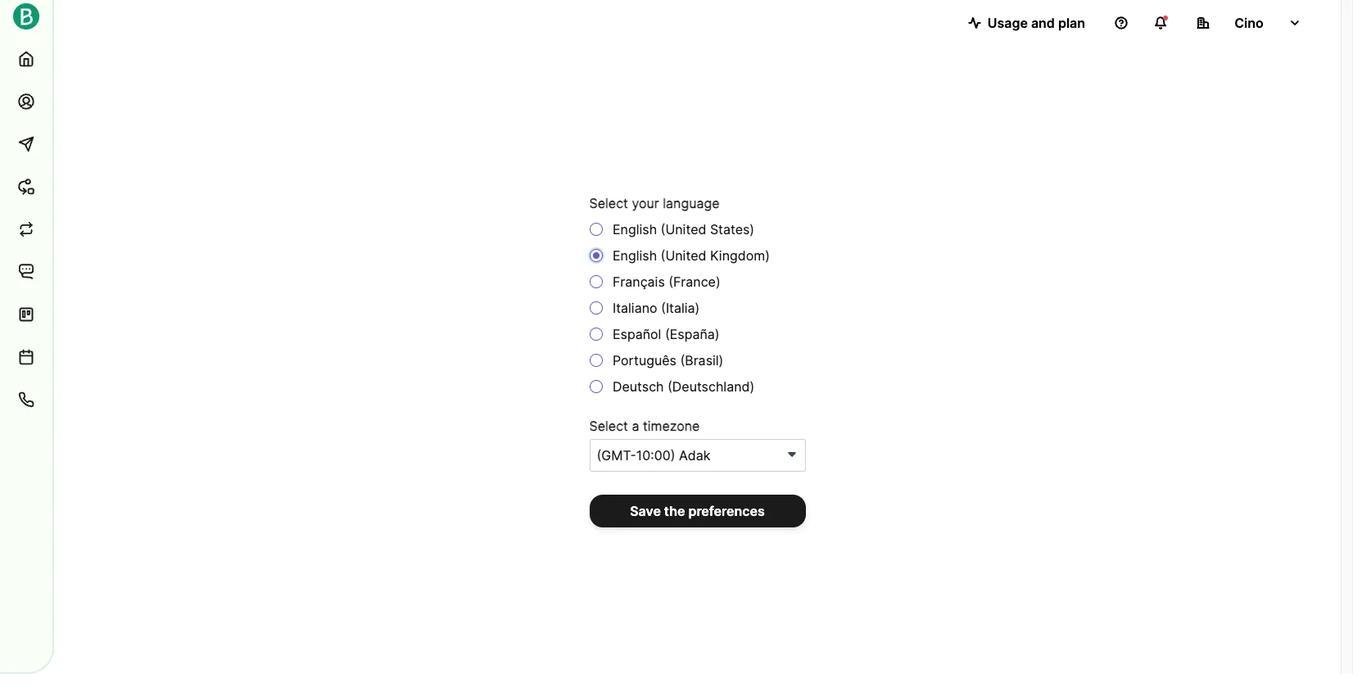 Task type: locate. For each thing, give the bounding box(es) containing it.
italiano
[[613, 299, 658, 316]]

english up français
[[613, 247, 657, 263]]

0 vertical spatial (united
[[661, 221, 707, 237]]

english
[[613, 221, 657, 237], [613, 247, 657, 263]]

(brasil)
[[680, 352, 724, 368]]

1 vertical spatial select
[[590, 417, 628, 434]]

select
[[590, 195, 628, 211], [590, 417, 628, 434]]

english for english (united states)
[[613, 221, 657, 237]]

2 select from the top
[[590, 417, 628, 434]]

timezone
[[643, 417, 700, 434]]

2 (united from the top
[[661, 247, 707, 263]]

select your language
[[590, 195, 720, 211]]

usage and plan
[[988, 15, 1086, 31]]

(united
[[661, 221, 707, 237], [661, 247, 707, 263]]

english down your
[[613, 221, 657, 237]]

select left a
[[590, 417, 628, 434]]

(united up english (united kingdom)
[[661, 221, 707, 237]]

deutsch
[[613, 378, 664, 395]]

0 vertical spatial select
[[590, 195, 628, 211]]

and
[[1031, 15, 1055, 31]]

save the preferences button
[[590, 494, 806, 527]]

your
[[632, 195, 659, 211]]

0 vertical spatial english
[[613, 221, 657, 237]]

(france)
[[669, 273, 721, 290]]

1 (united from the top
[[661, 221, 707, 237]]

(united down the english (united states)
[[661, 247, 707, 263]]

français
[[613, 273, 665, 290]]

1 english from the top
[[613, 221, 657, 237]]

states)
[[710, 221, 755, 237]]

2 english from the top
[[613, 247, 657, 263]]

español (españa)
[[609, 326, 720, 342]]

italiano (italia)
[[609, 299, 700, 316]]

1 vertical spatial english
[[613, 247, 657, 263]]

(españa)
[[665, 326, 720, 342]]

(deutschland)
[[668, 378, 755, 395]]

select for select your language
[[590, 195, 628, 211]]

cino
[[1235, 15, 1264, 31]]

select left your
[[590, 195, 628, 211]]

select for select a timezone
[[590, 417, 628, 434]]

1 vertical spatial (united
[[661, 247, 707, 263]]

save the preferences
[[630, 503, 765, 519]]

select a timezone
[[590, 417, 700, 434]]

1 select from the top
[[590, 195, 628, 211]]



Task type: vqa. For each thing, say whether or not it's contained in the screenshot.
topmost the the
no



Task type: describe. For each thing, give the bounding box(es) containing it.
english for english (united kingdom)
[[613, 247, 657, 263]]

deutsch (deutschland)
[[609, 378, 755, 395]]

english (united kingdom)
[[609, 247, 770, 263]]

plan
[[1058, 15, 1086, 31]]

usage
[[988, 15, 1028, 31]]

the
[[664, 503, 685, 519]]

language
[[663, 195, 720, 211]]

english (united states)
[[609, 221, 755, 237]]

kingdom)
[[710, 247, 770, 263]]

save
[[630, 503, 661, 519]]

a
[[632, 417, 639, 434]]

français (france)
[[609, 273, 721, 290]]

português
[[613, 352, 677, 368]]

(italia)
[[661, 299, 700, 316]]

español
[[613, 326, 662, 342]]

cino button
[[1184, 7, 1315, 39]]

preferences
[[689, 503, 765, 519]]

português (brasil)
[[609, 352, 724, 368]]

usage and plan button
[[955, 7, 1099, 39]]

(united for kingdom)
[[661, 247, 707, 263]]

(united for states)
[[661, 221, 707, 237]]



